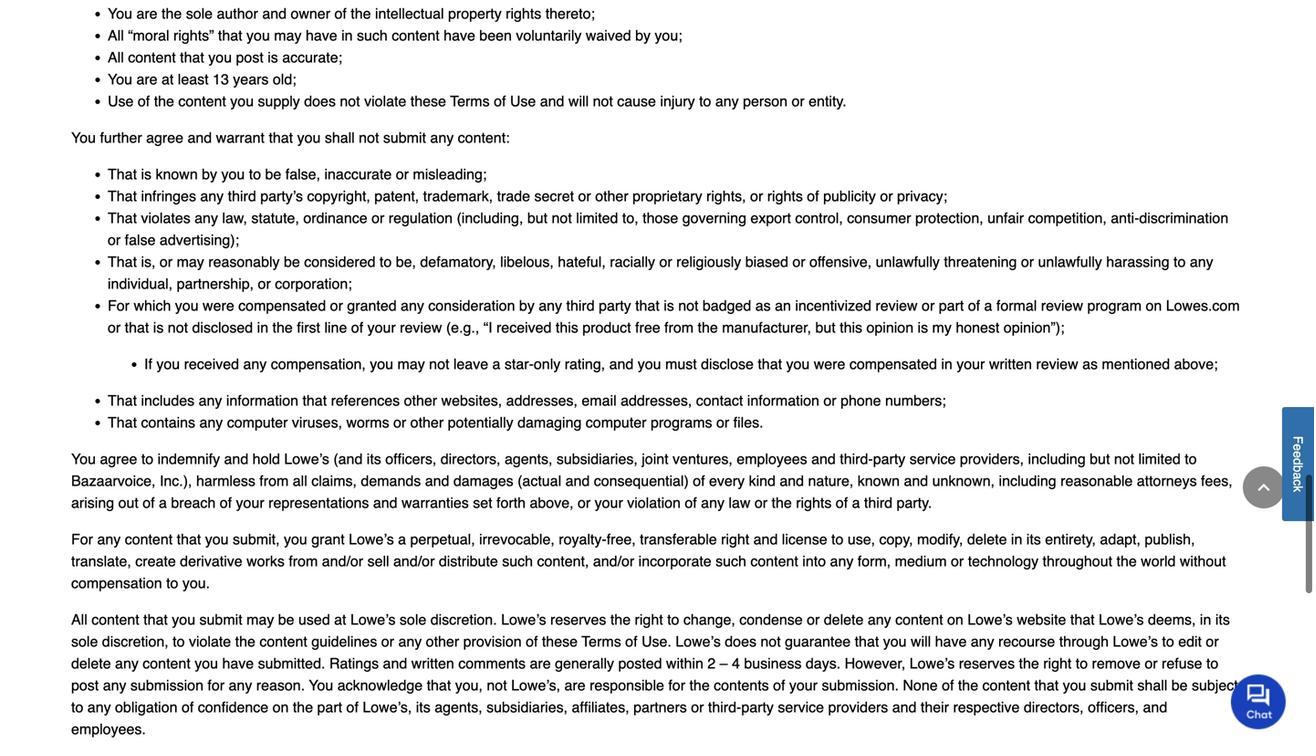 Task type: describe. For each thing, give the bounding box(es) containing it.
you down "moral
[[108, 71, 132, 88]]

1 vertical spatial sole
[[400, 611, 427, 628]]

rights inside you are the sole author and owner of the intellectual property rights thereto; all "moral rights" that you may have in such content have been voluntarily waived by you; all content that you post is accurate; you are at least 13 years old; use of the content you supply does not violate these terms of use and will not cause injury to any person or entity.
[[506, 5, 542, 22]]

1 computer from the left
[[227, 414, 288, 431]]

these inside all content that you submit may be used at lowe's sole discretion. lowe's reserves the right to change, condense or delete any content on lowe's website that lowe's deems, in its sole discretion, to violate the content guidelines or any other provision of these terms of use. lowe's does not guarantee that you will have any recourse through lowe's to edit or delete any content you have submitted. ratings and written comments are generally posted within 2 – 4 business days. however, lowe's reserves the right to remove or refuse to post any submission for any reason. you acknowledge that you, not lowe's, are responsible for the contents of your submission. none of the content that you submit shall be subject to any obligation of confidence on the part of lowe's, its agents, subsidiaries, affiliates, partners or third-party service providers and their respective directors, officers, and employees.
[[542, 633, 578, 650]]

in inside all content that you submit may be used at lowe's sole discretion. lowe's reserves the right to change, condense or delete any content on lowe's website that lowe's deems, in its sole discretion, to violate the content guidelines or any other provision of these terms of use. lowe's does not guarantee that you will have any recourse through lowe's to edit or delete any content you have submitted. ratings and written comments are generally posted within 2 – 4 business days. however, lowe's reserves the right to remove or refuse to post any submission for any reason. you acknowledge that you, not lowe's, are responsible for the contents of your submission. none of the content that you submit shall be subject to any obligation of confidence on the part of lowe's, its agents, subsidiaries, affiliates, partners or third-party service providers and their respective directors, officers, and employees.
[[1200, 611, 1212, 628]]

for inside that is known by you to be false, inaccurate or misleading; that infringes any third party's copyright, patent, trademark, trade secret or other proprietary rights, or rights of publicity or privacy; that violates any law, statute, ordinance or regulation (including, but not limited to, those governing export control, consumer protection, unfair competition, anti-discrimination or false advertising); that is, or may reasonably be considered to be, defamatory, libelous, hateful, racially or religiously biased or offensive, unlawfully threatening or unlawfully harassing to any individual, partnership, or corporation; for which you were compensated or granted any consideration by any third party that is not badged as an incentivized review or part of a formal review program on lowes.com or that is not disclosed in the first line of your review (e.g., "i received this product free from the manufacturer, but this opinion is my honest opinion");
[[108, 297, 130, 314]]

agents, inside all content that you submit may be used at lowe's sole discretion. lowe's reserves the right to change, condense or delete any content on lowe's website that lowe's deems, in its sole discretion, to violate the content guidelines or any other provision of these terms of use. lowe's does not guarantee that you will have any recourse through lowe's to edit or delete any content you have submitted. ratings and written comments are generally posted within 2 – 4 business days. however, lowe's reserves the right to remove or refuse to post any submission for any reason. you acknowledge that you, not lowe's, are responsible for the contents of your submission. none of the content that you submit shall be subject to any obligation of confidence on the part of lowe's, its agents, subsidiaries, affiliates, partners or third-party service providers and their respective directors, officers, and employees.
[[435, 699, 483, 716]]

the down recourse
[[1019, 655, 1039, 672]]

and up above,
[[566, 472, 590, 489]]

not down comments
[[487, 677, 507, 694]]

subsidiaries, inside all content that you submit may be used at lowe's sole discretion. lowe's reserves the right to change, condense or delete any content on lowe's website that lowe's deems, in its sole discretion, to violate the content guidelines or any other provision of these terms of use. lowe's does not guarantee that you will have any recourse through lowe's to edit or delete any content you have submitted. ratings and written comments are generally posted within 2 – 4 business days. however, lowe's reserves the right to remove or refuse to post any submission for any reason. you acknowledge that you, not lowe's, are responsible for the contents of your submission. none of the content that you submit shall be subject to any obligation of confidence on the part of lowe's, its agents, subsidiaries, affiliates, partners or third-party service providers and their respective directors, officers, and employees.
[[487, 699, 568, 716]]

you down you. in the left bottom of the page
[[172, 611, 195, 628]]

(e.g.,
[[446, 319, 479, 336]]

c
[[1291, 479, 1306, 486]]

license
[[782, 531, 828, 548]]

submission
[[130, 677, 204, 694]]

party inside that is known by you to be false, inaccurate or misleading; that infringes any third party's copyright, patent, trademark, trade secret or other proprietary rights, or rights of publicity or privacy; that violates any law, statute, ordinance or regulation (including, but not limited to, those governing export control, consumer protection, unfair competition, anti-discrimination or false advertising); that is, or may reasonably be considered to be, defamatory, libelous, hateful, racially or religiously biased or offensive, unlawfully threatening or unlawfully harassing to any individual, partnership, or corporation; for which you were compensated or granted any consideration by any third party that is not badged as an incentivized review or part of a formal review program on lowes.com or that is not disclosed in the first line of your review (e.g., "i received this product free from the manufacturer, but this opinion is my honest opinion");
[[599, 297, 631, 314]]

f e e d b a c k button
[[1282, 407, 1314, 521]]

content down license
[[751, 553, 799, 570]]

any up indemnify
[[199, 414, 223, 431]]

employees.
[[71, 721, 146, 738]]

that down author
[[218, 27, 242, 44]]

2 for from the left
[[668, 677, 686, 694]]

4 that from the top
[[108, 253, 137, 270]]

that includes any information that references other websites, addresses, email addresses, contact information or phone numbers; that contains any computer viruses, worms or other potentially damaging computer programs or files.
[[108, 392, 950, 431]]

the inside for any content that you submit, you grant lowe's a perpetual, irrevocable, royalty-free, transferable right and license to use, copy, modify, delete in its entirety, adapt, publish, translate, create derivative works from and/or sell and/or distribute such content, and/or incorporate such content into any form, medium or technology throughout the world without compensation to you.
[[1117, 553, 1137, 570]]

2 unlawfully from the left
[[1038, 253, 1102, 270]]

misleading;
[[413, 166, 487, 183]]

1 horizontal spatial on
[[947, 611, 964, 628]]

0 vertical spatial agree
[[146, 129, 184, 146]]

is inside you are the sole author and owner of the intellectual property rights thereto; all "moral rights" that you may have in such content have been voluntarily waived by you; all content that you post is accurate; you are at least 13 years old; use of the content you supply does not violate these terms of use and will not cause injury to any person or entity.
[[268, 49, 278, 66]]

from inside that is known by you to be false, inaccurate or misleading; that infringes any third party's copyright, patent, trademark, trade secret or other proprietary rights, or rights of publicity or privacy; that violates any law, statute, ordinance or regulation (including, but not limited to, those governing export control, consumer protection, unfair competition, anti-discrimination or false advertising); that is, or may reasonably be considered to be, defamatory, libelous, hateful, racially or religiously biased or offensive, unlawfully threatening or unlawfully harassing to any individual, partnership, or corporation; for which you were compensated or granted any consideration by any third party that is not badged as an incentivized review or part of a formal review program on lowes.com or that is not disclosed in the first line of your review (e.g., "i received this product free from the manufacturer, but this opinion is my honest opinion");
[[665, 319, 694, 336]]

your up free,
[[595, 494, 623, 511]]

voluntarily
[[516, 27, 582, 44]]

6 that from the top
[[108, 414, 137, 431]]

guidelines
[[311, 633, 377, 650]]

may inside all content that you submit may be used at lowe's sole discretion. lowe's reserves the right to change, condense or delete any content on lowe's website that lowe's deems, in its sole discretion, to violate the content guidelines or any other provision of these terms of use. lowe's does not guarantee that you will have any recourse through lowe's to edit or delete any content you have submitted. ratings and written comments are generally posted within 2 – 4 business days. however, lowe's reserves the right to remove or refuse to post any submission for any reason. you acknowledge that you, not lowe's, are responsible for the contents of your submission. none of the content that you submit shall be subject to any obligation of confidence on the part of lowe's, its agents, subsidiaries, affiliates, partners or third-party service providers and their respective directors, officers, and employees.
[[247, 611, 274, 628]]

ratings
[[329, 655, 379, 672]]

subsidiaries, inside you agree to indemnify and hold lowe's (and its officers, directors, agents, subsidiaries, joint ventures, employees and third-party service providers, including but not limited to bazaarvoice, inc.), harmless from all claims, demands and damages (actual and consequential) of every kind and nature, known and unknown, including reasonable attorneys fees, arising out of a breach of your representations and warranties set forth above, or your violation of any law or the rights of a third party.
[[557, 450, 638, 467]]

b
[[1291, 465, 1306, 472]]

and left warrant in the left top of the page
[[188, 129, 212, 146]]

party's
[[260, 188, 303, 204]]

be up corporation;
[[284, 253, 300, 270]]

contact
[[696, 392, 743, 409]]

perpetual,
[[410, 531, 475, 548]]

its right deems,
[[1216, 611, 1230, 628]]

lowe's up remove
[[1113, 633, 1158, 650]]

does inside you are the sole author and owner of the intellectual property rights thereto; all "moral rights" that you may have in such content have been voluntarily waived by you; all content that you post is accurate; you are at least 13 years old; use of the content you supply does not violate these terms of use and will not cause injury to any person or entity.
[[304, 93, 336, 110]]

or inside you are the sole author and owner of the intellectual property rights thereto; all "moral rights" that you may have in such content have been voluntarily waived by you; all content that you post is accurate; you are at least 13 years old; use of the content you supply does not violate these terms of use and will not cause injury to any person or entity.
[[792, 93, 805, 110]]

right for and
[[721, 531, 750, 548]]

1 unlawfully from the left
[[876, 253, 940, 270]]

to,
[[622, 210, 639, 226]]

party inside you agree to indemnify and hold lowe's (and its officers, directors, agents, subsidiaries, joint ventures, employees and third-party service providers, including but not limited to bazaarvoice, inc.), harmless from all claims, demands and damages (actual and consequential) of every kind and nature, known and unknown, including reasonable attorneys fees, arising out of a breach of your representations and warranties set forth above, or your violation of any law or the rights of a third party.
[[873, 450, 906, 467]]

by inside you are the sole author and owner of the intellectual property rights thereto; all "moral rights" that you may have in such content have been voluntarily waived by you; all content that you post is accurate; you are at least 13 years old; use of the content you supply does not violate these terms of use and will not cause injury to any person or entity.
[[635, 27, 651, 44]]

you up 13
[[208, 49, 232, 66]]

that down "which"
[[125, 319, 149, 336]]

known inside that is known by you to be false, inaccurate or misleading; that infringes any third party's copyright, patent, trademark, trade secret or other proprietary rights, or rights of publicity or privacy; that violates any law, statute, ordinance or regulation (including, but not limited to, those governing export control, consumer protection, unfair competition, anti-discrimination or false advertising); that is, or may reasonably be considered to be, defamatory, libelous, hateful, racially or religiously biased or offensive, unlawfully threatening or unlawfully harassing to any individual, partnership, or corporation; for which you were compensated or granted any consideration by any third party that is not badged as an incentivized review or part of a formal review program on lowes.com or that is not disclosed in the first line of your review (e.g., "i received this product free from the manufacturer, but this opinion is my honest opinion");
[[156, 166, 198, 183]]

patent,
[[375, 188, 419, 204]]

shall inside all content that you submit may be used at lowe's sole discretion. lowe's reserves the right to change, condense or delete any content on lowe's website that lowe's deems, in its sole discretion, to violate the content guidelines or any other provision of these terms of use. lowe's does not guarantee that you will have any recourse through lowe's to edit or delete any content you have submitted. ratings and written comments are generally posted within 2 – 4 business days. however, lowe's reserves the right to remove or refuse to post any submission for any reason. you acknowledge that you, not lowe's, are responsible for the contents of your submission. none of the content that you submit shall be subject to any obligation of confidence on the part of lowe's, its agents, subsidiaries, affiliates, partners or third-party service providers and their respective directors, officers, and employees.
[[1138, 677, 1168, 694]]

a left star-
[[492, 356, 501, 372]]

not down accurate;
[[340, 93, 360, 110]]

ordinance
[[303, 210, 367, 226]]

1 horizontal spatial compensated
[[850, 356, 937, 372]]

the up posted
[[611, 611, 631, 628]]

is left my
[[918, 319, 928, 336]]

a inside for any content that you submit, you grant lowe's a perpetual, irrevocable, royalty-free, transferable right and license to use, copy, modify, delete in its entirety, adapt, publish, translate, create derivative works from and/or sell and/or distribute such content, and/or incorporate such content into any form, medium or technology throughout the world without compensation to you.
[[398, 531, 406, 548]]

infringes
[[141, 188, 196, 204]]

1 horizontal spatial delete
[[824, 611, 864, 628]]

or up guarantee
[[807, 611, 820, 628]]

not inside you agree to indemnify and hold lowe's (and its officers, directors, agents, subsidiaries, joint ventures, employees and third-party service providers, including but not limited to bazaarvoice, inc.), harmless from all claims, demands and damages (actual and consequential) of every kind and nature, known and unknown, including reasonable attorneys fees, arising out of a breach of your representations and warranties set forth above, or your violation of any law or the rights of a third party.
[[1114, 450, 1135, 467]]

that up the through
[[1071, 611, 1095, 628]]

0 horizontal spatial by
[[202, 166, 217, 183]]

reasonable
[[1061, 472, 1133, 489]]

–
[[720, 655, 728, 672]]

content down least in the top left of the page
[[178, 93, 226, 110]]

1 horizontal spatial reserves
[[959, 655, 1015, 672]]

1 horizontal spatial such
[[502, 553, 533, 570]]

any up lowes.com
[[1190, 253, 1214, 270]]

be,
[[396, 253, 416, 270]]

not left cause
[[593, 93, 613, 110]]

competition,
[[1028, 210, 1107, 226]]

1 vertical spatial were
[[814, 356, 846, 372]]

content up 'create'
[[125, 531, 173, 548]]

the up "rights""
[[162, 5, 182, 22]]

1 for from the left
[[208, 677, 225, 694]]

opinion");
[[1004, 319, 1065, 336]]

remove
[[1092, 655, 1141, 672]]

you inside all content that you submit may be used at lowe's sole discretion. lowe's reserves the right to change, condense or delete any content on lowe's website that lowe's deems, in its sole discretion, to violate the content guidelines or any other provision of these terms of use. lowe's does not guarantee that you will have any recourse through lowe's to edit or delete any content you have submitted. ratings and written comments are generally posted within 2 – 4 business days. however, lowe's reserves the right to remove or refuse to post any submission for any reason. you acknowledge that you, not lowe's, are responsible for the contents of your submission. none of the content that you submit shall be subject to any obligation of confidence on the part of lowe's, its agents, subsidiaries, affiliates, partners or third-party service providers and their respective directors, officers, and employees.
[[309, 677, 333, 694]]

other inside that is known by you to be false, inaccurate or misleading; that infringes any third party's copyright, patent, trademark, trade secret or other proprietary rights, or rights of publicity or privacy; that violates any law, statute, ordinance or regulation (including, but not limited to, those governing export control, consumer protection, unfair competition, anti-discrimination or false advertising); that is, or may reasonably be considered to be, defamatory, libelous, hateful, racially or religiously biased or offensive, unlawfully threatening or unlawfully harassing to any individual, partnership, or corporation; for which you were compensated or granted any consideration by any third party that is not badged as an incentivized review or part of a formal review program on lowes.com or that is not disclosed in the first line of your review (e.g., "i received this product free from the manufacturer, but this opinion is my honest opinion");
[[595, 188, 629, 204]]

any left recourse
[[971, 633, 995, 650]]

representations
[[268, 494, 369, 511]]

right for to
[[635, 611, 663, 628]]

1 e from the top
[[1291, 444, 1306, 451]]

1 vertical spatial all
[[108, 49, 124, 66]]

the down badged
[[698, 319, 718, 336]]

and down employees at the bottom right of page
[[780, 472, 804, 489]]

4
[[732, 655, 740, 672]]

or up consumer
[[880, 188, 893, 204]]

violation
[[627, 494, 681, 511]]

email
[[582, 392, 617, 409]]

0 horizontal spatial received
[[184, 356, 239, 372]]

2 horizontal spatial submit
[[1091, 677, 1134, 694]]

any inside you agree to indemnify and hold lowe's (and its officers, directors, agents, subsidiaries, joint ventures, employees and third-party service providers, including but not limited to bazaarvoice, inc.), harmless from all claims, demands and damages (actual and consequential) of every kind and nature, known and unknown, including reasonable attorneys fees, arising out of a breach of your representations and warranties set forth above, or your violation of any law or the rights of a third party.
[[701, 494, 725, 511]]

refuse
[[1162, 655, 1203, 672]]

granted
[[347, 297, 397, 314]]

or right secret
[[578, 188, 591, 204]]

of down business
[[773, 677, 785, 694]]

entirety,
[[1045, 531, 1096, 548]]

received inside that is known by you to be false, inaccurate or misleading; that infringes any third party's copyright, patent, trademark, trade secret or other proprietary rights, or rights of publicity or privacy; that violates any law, statute, ordinance or regulation (including, but not limited to, those governing export control, consumer protection, unfair competition, anti-discrimination or false advertising); that is, or may reasonably be considered to be, defamatory, libelous, hateful, racially or religiously biased or offensive, unlawfully threatening or unlawfully harassing to any individual, partnership, or corporation; for which you were compensated or granted any consideration by any third party that is not badged as an incentivized review or part of a formal review program on lowes.com or that is not disclosed in the first line of your review (e.g., "i received this product free from the manufacturer, but this opinion is my honest opinion");
[[497, 319, 552, 336]]

1 horizontal spatial third
[[566, 297, 595, 314]]

content down "moral
[[128, 49, 176, 66]]

1 addresses, from the left
[[506, 392, 578, 409]]

in inside for any content that you submit, you grant lowe's a perpetual, irrevocable, royalty-free, transferable right and license to use, copy, modify, delete in its entirety, adapt, publish, translate, create derivative works from and/or sell and/or distribute such content, and/or incorporate such content into any form, medium or technology throughout the world without compensation to you.
[[1011, 531, 1023, 548]]

numbers;
[[885, 392, 946, 409]]

or inside for any content that you submit, you grant lowe's a perpetual, irrevocable, royalty-free, transferable right and license to use, copy, modify, delete in its entirety, adapt, publish, translate, create derivative works from and/or sell and/or distribute such content, and/or incorporate such content into any form, medium or technology throughout the world without compensation to you.
[[951, 553, 964, 570]]

of up honest
[[968, 297, 980, 314]]

officers, inside you agree to indemnify and hold lowe's (and its officers, directors, agents, subsidiaries, joint ventures, employees and third-party service providers, including but not limited to bazaarvoice, inc.), harmless from all claims, demands and damages (actual and consequential) of every kind and nature, known and unknown, including reasonable attorneys fees, arising out of a breach of your representations and warranties set forth above, or your violation of any law or the rights of a third party.
[[385, 450, 437, 467]]

the up respective
[[958, 677, 979, 694]]

responsible
[[590, 677, 664, 694]]

and down refuse
[[1143, 699, 1168, 716]]

1 vertical spatial lowe's,
[[363, 699, 412, 716]]

of down acknowledge
[[346, 699, 359, 716]]

translate,
[[71, 553, 131, 570]]

any up obligation
[[103, 677, 126, 694]]

old;
[[273, 71, 296, 88]]

of right violation
[[685, 494, 697, 511]]

review up opinion
[[876, 297, 918, 314]]

2 vertical spatial right
[[1043, 655, 1072, 672]]

incentivized
[[795, 297, 872, 314]]

0 horizontal spatial but
[[527, 210, 548, 226]]

you up references
[[370, 356, 393, 372]]

any up "advertising);" at the left of page
[[195, 210, 218, 226]]

works
[[247, 553, 285, 570]]

you left must
[[638, 356, 661, 372]]

submit,
[[233, 531, 280, 548]]

2 horizontal spatial such
[[716, 553, 747, 570]]

or right racially
[[659, 253, 672, 270]]

1 and/or from the left
[[322, 553, 363, 570]]

that inside for any content that you submit, you grant lowe's a perpetual, irrevocable, royalty-free, transferable right and license to use, copy, modify, delete in its entirety, adapt, publish, translate, create derivative works from and/or sell and/or distribute such content, and/or incorporate such content into any form, medium or technology throughout the world without compensation to you.
[[177, 531, 201, 548]]

(including,
[[457, 210, 523, 226]]

lowe's up 'guidelines'
[[350, 611, 396, 628]]

have up confidence
[[222, 655, 254, 672]]

lowe's inside you agree to indemnify and hold lowe's (and its officers, directors, agents, subsidiaries, joint ventures, employees and third-party service providers, including but not limited to bazaarvoice, inc.), harmless from all claims, demands and damages (actual and consequential) of every kind and nature, known and unknown, including reasonable attorneys fees, arising out of a breach of your representations and warranties set forth above, or your violation of any law or the rights of a third party.
[[284, 450, 329, 467]]

arising
[[71, 494, 114, 511]]

an
[[775, 297, 791, 314]]

0 vertical spatial all
[[108, 27, 124, 44]]

to up subject
[[1207, 655, 1219, 672]]

badged
[[703, 297, 751, 314]]

a down inc.),
[[159, 494, 167, 511]]

2 vertical spatial delete
[[71, 655, 111, 672]]

or right worms
[[393, 414, 406, 431]]

rights inside you agree to indemnify and hold lowe's (and its officers, directors, agents, subsidiaries, joint ventures, employees and third-party service providers, including but not limited to bazaarvoice, inc.), harmless from all claims, demands and damages (actual and consequential) of every kind and nature, known and unknown, including reasonable attorneys fees, arising out of a breach of your representations and warranties set forth above, or your violation of any law or the rights of a third party.
[[796, 494, 832, 511]]

or left phone
[[824, 392, 837, 409]]

false,
[[285, 166, 320, 183]]

other down websites,
[[410, 414, 444, 431]]

0 vertical spatial including
[[1028, 450, 1086, 467]]

but inside you agree to indemnify and hold lowe's (and its officers, directors, agents, subsidiaries, joint ventures, employees and third-party service providers, including but not limited to bazaarvoice, inc.), harmless from all claims, demands and damages (actual and consequential) of every kind and nature, known and unknown, including reasonable attorneys fees, arising out of a breach of your representations and warranties set forth above, or your violation of any law or the rights of a third party.
[[1090, 450, 1110, 467]]

control,
[[795, 210, 843, 226]]

delete inside for any content that you submit, you grant lowe's a perpetual, irrevocable, royalty-free, transferable right and license to use, copy, modify, delete in its entirety, adapt, publish, translate, create derivative works from and/or sell and/or distribute such content, and/or incorporate such content into any form, medium or technology throughout the world without compensation to you.
[[967, 531, 1007, 548]]

may up references
[[398, 356, 425, 372]]

0 horizontal spatial on
[[273, 699, 289, 716]]

2 addresses, from the left
[[621, 392, 692, 409]]

not down secret
[[552, 210, 572, 226]]

that up however,
[[855, 633, 879, 650]]

create
[[135, 553, 176, 570]]

0 vertical spatial written
[[989, 356, 1032, 372]]

statute,
[[251, 210, 299, 226]]

you down the through
[[1063, 677, 1087, 694]]

on inside that is known by you to be false, inaccurate or misleading; that infringes any third party's copyright, patent, trademark, trade secret or other proprietary rights, or rights of publicity or privacy; that violates any law, statute, ordinance or regulation (including, but not limited to, those governing export control, consumer protection, unfair competition, anti-discrimination or false advertising); that is, or may reasonably be considered to be, defamatory, libelous, hateful, racially or religiously biased or offensive, unlawfully threatening or unlawfully harassing to any individual, partnership, or corporation; for which you were compensated or granted any consideration by any third party that is not badged as an incentivized review or part of a formal review program on lowes.com or that is not disclosed in the first line of your review (e.g., "i received this product free from the manufacturer, but this opinion is my honest opinion");
[[1146, 297, 1162, 314]]

of right the "provision" on the left bottom of page
[[526, 633, 538, 650]]

you right "which"
[[175, 297, 199, 314]]

you up submission
[[195, 655, 218, 672]]

supply
[[258, 93, 300, 110]]

rights"
[[173, 27, 214, 44]]

you up derivative
[[205, 531, 229, 548]]

programs
[[651, 414, 712, 431]]

of up further
[[138, 93, 150, 110]]

providers,
[[960, 450, 1024, 467]]

known inside you agree to indemnify and hold lowe's (and its officers, directors, agents, subsidiaries, joint ventures, employees and third-party service providers, including but not limited to bazaarvoice, inc.), harmless from all claims, demands and damages (actual and consequential) of every kind and nature, known and unknown, including reasonable attorneys fees, arising out of a breach of your representations and warranties set forth above, or your violation of any law or the rights of a third party.
[[858, 472, 900, 489]]

or down reasonably
[[258, 275, 271, 292]]

party inside all content that you submit may be used at lowe's sole discretion. lowe's reserves the right to change, condense or delete any content on lowe's website that lowe's deems, in its sole discretion, to violate the content guidelines or any other provision of these terms of use. lowe's does not guarantee that you will have any recourse through lowe's to edit or delete any content you have submitted. ratings and written comments are generally posted within 2 – 4 business days. however, lowe's reserves the right to remove or refuse to post any submission for any reason. you acknowledge that you, not lowe's, are responsible for the contents of your submission. none of the content that you submit shall be subject to any obligation of confidence on the part of lowe's, its agents, subsidiaries, affiliates, partners or third-party service providers and their respective directors, officers, and employees.
[[741, 699, 774, 716]]

2 use from the left
[[510, 93, 536, 110]]

such inside you are the sole author and owner of the intellectual property rights thereto; all "moral rights" that you may have in such content have been voluntarily waived by you; all content that you post is accurate; you are at least 13 years old; use of the content you supply does not violate these terms of use and will not cause injury to any person or entity.
[[357, 27, 388, 44]]

of down harmless
[[220, 494, 232, 511]]

providers
[[828, 699, 888, 716]]

rating,
[[565, 356, 605, 372]]

or right partners
[[691, 699, 704, 716]]

not down condense
[[761, 633, 781, 650]]

deems,
[[1148, 611, 1196, 628]]

publish,
[[1145, 531, 1195, 548]]

discrimination
[[1140, 210, 1229, 226]]

and down none
[[892, 699, 917, 716]]

edit
[[1179, 633, 1202, 650]]

your inside all content that you submit may be used at lowe's sole discretion. lowe's reserves the right to change, condense or delete any content on lowe's website that lowe's deems, in its sole discretion, to violate the content guidelines or any other provision of these terms of use. lowe's does not guarantee that you will have any recourse through lowe's to edit or delete any content you have submitted. ratings and written comments are generally posted within 2 – 4 business days. however, lowe's reserves the right to remove or refuse to post any submission for any reason. you acknowledge that you, not lowe's, are responsible for the contents of your submission. none of the content that you submit shall be subject to any obligation of confidence on the part of lowe's, its agents, subsidiaries, affiliates, partners or third-party service providers and their respective directors, officers, and employees.
[[789, 677, 818, 694]]

of up their
[[942, 677, 954, 694]]

nature,
[[808, 472, 854, 489]]

1 vertical spatial including
[[999, 472, 1057, 489]]

any up the employees.
[[87, 699, 111, 716]]

is,
[[141, 253, 156, 270]]

content down medium
[[895, 611, 943, 628]]

terms inside you are the sole author and owner of the intellectual property rights thereto; all "moral rights" that you may have in such content have been voluntarily waived by you; all content that you post is accurate; you are at least 13 years old; use of the content you supply does not violate these terms of use and will not cause injury to any person or entity.
[[450, 93, 490, 110]]

1 this from the left
[[556, 319, 578, 336]]

the left first
[[272, 319, 293, 336]]

breach
[[171, 494, 216, 511]]

acknowledge
[[337, 677, 423, 694]]

unfair
[[988, 210, 1024, 226]]

all content that you submit may be used at lowe's sole discretion. lowe's reserves the right to change, condense or delete any content on lowe's website that lowe's deems, in its sole discretion, to violate the content guidelines or any other provision of these terms of use. lowe's does not guarantee that you will have any recourse through lowe's to edit or delete any content you have submitted. ratings and written comments are generally posted within 2 – 4 business days. however, lowe's reserves the right to remove or refuse to post any submission for any reason. you acknowledge that you, not lowe's, are responsible for the contents of your submission. none of the content that you submit shall be subject to any obligation of confidence on the part of lowe's, its agents, subsidiaries, affiliates, partners or third-party service providers and their respective directors, officers, and employees.
[[71, 611, 1238, 738]]

not up 'inaccurate'
[[359, 129, 379, 146]]

0 horizontal spatial reserves
[[550, 611, 606, 628]]

or up my
[[922, 297, 935, 314]]

you down manufacturer,
[[786, 356, 810, 372]]

you down years
[[230, 93, 254, 110]]

1 use from the left
[[108, 93, 134, 110]]

biased
[[745, 253, 789, 270]]

limited inside that is known by you to be false, inaccurate or misleading; that infringes any third party's copyright, patent, trademark, trade secret or other proprietary rights, or rights of publicity or privacy; that violates any law, statute, ordinance or regulation (including, but not limited to, those governing export control, consumer protection, unfair competition, anti-discrimination or false advertising); that is, or may reasonably be considered to be, defamatory, libelous, hateful, racially or religiously biased or offensive, unlawfully threatening or unlawfully harassing to any individual, partnership, or corporation; for which you were compensated or granted any consideration by any third party that is not badged as an incentivized review or part of a formal review program on lowes.com or that is not disclosed in the first line of your review (e.g., "i received this product free from the manufacturer, but this opinion is my honest opinion");
[[576, 210, 618, 226]]

1 information from the left
[[226, 392, 298, 409]]

to right harassing
[[1174, 253, 1186, 270]]

least
[[178, 71, 209, 88]]

any up translate,
[[97, 531, 121, 548]]

0 horizontal spatial third
[[228, 188, 256, 204]]

were inside that is known by you to be false, inaccurate or misleading; that infringes any third party's copyright, patent, trademark, trade secret or other proprietary rights, or rights of publicity or privacy; that violates any law, statute, ordinance or regulation (including, but not limited to, those governing export control, consumer protection, unfair competition, anti-discrimination or false advertising); that is, or may reasonably be considered to be, defamatory, libelous, hateful, racially or religiously biased or offensive, unlawfully threatening or unlawfully harassing to any individual, partnership, or corporation; for which you were compensated or granted any consideration by any third party that is not badged as an incentivized review or part of a formal review program on lowes.com or that is not disclosed in the first line of your review (e.g., "i received this product free from the manufacturer, but this opinion is my honest opinion");
[[203, 297, 234, 314]]

inaccurate
[[324, 166, 392, 183]]

medium
[[895, 553, 947, 570]]

product
[[583, 319, 631, 336]]

1 horizontal spatial submit
[[383, 129, 426, 146]]

phone
[[841, 392, 881, 409]]

fees,
[[1201, 472, 1233, 489]]

attorneys
[[1137, 472, 1197, 489]]

religiously
[[676, 253, 741, 270]]

references
[[331, 392, 400, 409]]

sell
[[367, 553, 389, 570]]

as inside that is known by you to be false, inaccurate or misleading; that infringes any third party's copyright, patent, trademark, trade secret or other proprietary rights, or rights of publicity or privacy; that violates any law, statute, ordinance or regulation (including, but not limited to, those governing export control, consumer protection, unfair competition, anti-discrimination or false advertising); that is, or may reasonably be considered to be, defamatory, libelous, hateful, racially or religiously biased or offensive, unlawfully threatening or unlawfully harassing to any individual, partnership, or corporation; for which you were compensated or granted any consideration by any third party that is not badged as an incentivized review or part of a formal review program on lowes.com or that is not disclosed in the first line of your review (e.g., "i received this product free from the manufacturer, but this opinion is my honest opinion");
[[756, 297, 771, 314]]

or left false
[[108, 231, 121, 248]]

free,
[[607, 531, 636, 548]]

that down recourse
[[1035, 677, 1059, 694]]

are left the generally
[[530, 655, 551, 672]]

person
[[743, 93, 788, 110]]

use,
[[848, 531, 875, 548]]

directors, inside you agree to indemnify and hold lowe's (and its officers, directors, agents, subsidiaries, joint ventures, employees and third-party service providers, including but not limited to bazaarvoice, inc.), harmless from all claims, demands and damages (actual and consequential) of every kind and nature, known and unknown, including reasonable attorneys fees, arising out of a breach of your representations and warranties set forth above, or your violation of any law or the rights of a third party.
[[441, 450, 501, 467]]

violate inside all content that you submit may be used at lowe's sole discretion. lowe's reserves the right to change, condense or delete any content on lowe's website that lowe's deems, in its sole discretion, to violate the content guidelines or any other provision of these terms of use. lowe's does not guarantee that you will have any recourse through lowe's to edit or delete any content you have submitted. ratings and written comments are generally posted within 2 – 4 business days. however, lowe's reserves the right to remove or refuse to post any submission for any reason. you acknowledge that you, not lowe's, are responsible for the contents of your submission. none of the content that you submit shall be subject to any obligation of confidence on the part of lowe's, its agents, subsidiaries, affiliates, partners or third-party service providers and their respective directors, officers, and employees.
[[189, 633, 231, 650]]

2 information from the left
[[747, 392, 820, 409]]

or right is,
[[160, 253, 173, 270]]

false
[[125, 231, 156, 248]]

review left (e.g.,
[[400, 319, 442, 336]]

written inside all content that you submit may be used at lowe's sole discretion. lowe's reserves the right to change, condense or delete any content on lowe's website that lowe's deems, in its sole discretion, to violate the content guidelines or any other provision of these terms of use. lowe's does not guarantee that you will have any recourse through lowe's to edit or delete any content you have submitted. ratings and written comments are generally posted within 2 – 4 business days. however, lowe's reserves the right to remove or refuse to post any submission for any reason. you acknowledge that you, not lowe's, are responsible for the contents of your submission. none of the content that you submit shall be subject to any obligation of confidence on the part of lowe's, its agents, subsidiaries, affiliates, partners or third-party service providers and their respective directors, officers, and employees.
[[411, 655, 454, 672]]

to left you. in the left bottom of the page
[[166, 575, 178, 592]]

lowe's inside for any content that you submit, you grant lowe's a perpetual, irrevocable, royalty-free, transferable right and license to use, copy, modify, delete in its entirety, adapt, publish, translate, create derivative works from and/or sell and/or distribute such content, and/or incorporate such content into any form, medium or technology throughout the world without compensation to you.
[[349, 531, 394, 548]]

13
[[213, 71, 229, 88]]

sole inside you are the sole author and owner of the intellectual property rights thereto; all "moral rights" that you may have in such content have been voluntarily waived by you; all content that you post is accurate; you are at least 13 years old; use of the content you supply does not violate these terms of use and will not cause injury to any person or entity.
[[186, 5, 213, 22]]



Task type: vqa. For each thing, say whether or not it's contained in the screenshot.
the rightmost Home
no



Task type: locate. For each thing, give the bounding box(es) containing it.
entity.
[[809, 93, 847, 110]]

"moral
[[128, 27, 169, 44]]

if you received any compensation, you may not leave a star-only rating, and you must disclose that you were compensated in your written review as mentioned above;
[[144, 356, 1222, 372]]

and/or down the grant
[[322, 553, 363, 570]]

secret
[[534, 188, 574, 204]]

directors, inside all content that you submit may be used at lowe's sole discretion. lowe's reserves the right to change, condense or delete any content on lowe's website that lowe's deems, in its sole discretion, to violate the content guidelines or any other provision of these terms of use. lowe's does not guarantee that you will have any recourse through lowe's to edit or delete any content you have submitted. ratings and written comments are generally posted within 2 – 4 business days. however, lowe's reserves the right to remove or refuse to post any submission for any reason. you acknowledge that you, not lowe's, are responsible for the contents of your submission. none of the content that you submit shall be subject to any obligation of confidence on the part of lowe's, its agents, subsidiaries, affiliates, partners or third-party service providers and their respective directors, officers, and employees.
[[1024, 699, 1084, 716]]

1 vertical spatial does
[[725, 633, 757, 650]]

1 vertical spatial will
[[911, 633, 931, 650]]

a inside that is known by you to be false, inaccurate or misleading; that infringes any third party's copyright, patent, trademark, trade secret or other proprietary rights, or rights of publicity or privacy; that violates any law, statute, ordinance or regulation (including, but not limited to, those governing export control, consumer protection, unfair competition, anti-discrimination or false advertising); that is, or may reasonably be considered to be, defamatory, libelous, hateful, racially or religiously biased or offensive, unlawfully threatening or unlawfully harassing to any individual, partnership, or corporation; for which you were compensated or granted any consideration by any third party that is not badged as an incentivized review or part of a formal review program on lowes.com or that is not disclosed in the first line of your review (e.g., "i received this product free from the manufacturer, but this opinion is my honest opinion");
[[984, 297, 993, 314]]

honest
[[956, 319, 1000, 336]]

affiliates,
[[572, 699, 629, 716]]

partnership,
[[177, 275, 254, 292]]

1 that from the top
[[108, 166, 137, 183]]

were
[[203, 297, 234, 314], [814, 356, 846, 372]]

1 horizontal spatial post
[[236, 49, 264, 66]]

line
[[324, 319, 347, 336]]

1 vertical spatial compensated
[[850, 356, 937, 372]]

content up discretion,
[[91, 611, 139, 628]]

"i
[[484, 319, 492, 336]]

such
[[357, 27, 388, 44], [502, 553, 533, 570], [716, 553, 747, 570]]

must
[[665, 356, 697, 372]]

0 horizontal spatial known
[[156, 166, 198, 183]]

and right rating,
[[609, 356, 634, 372]]

0 horizontal spatial does
[[304, 93, 336, 110]]

content,
[[537, 553, 589, 570]]

0 horizontal spatial directors,
[[441, 450, 501, 467]]

you down submitted.
[[309, 677, 333, 694]]

1 vertical spatial at
[[334, 611, 346, 628]]

0 vertical spatial service
[[910, 450, 956, 467]]

and left the owner
[[262, 5, 287, 22]]

0 horizontal spatial agree
[[100, 450, 137, 467]]

addresses,
[[506, 392, 578, 409], [621, 392, 692, 409]]

0 horizontal spatial at
[[162, 71, 174, 88]]

at inside all content that you submit may be used at lowe's sole discretion. lowe's reserves the right to change, condense or delete any content on lowe's website that lowe's deems, in its sole discretion, to violate the content guidelines or any other provision of these terms of use. lowe's does not guarantee that you will have any recourse through lowe's to edit or delete any content you have submitted. ratings and written comments are generally posted within 2 – 4 business days. however, lowe's reserves the right to remove or refuse to post any submission for any reason. you acknowledge that you, not lowe's, are responsible for the contents of your submission. none of the content that you submit shall be subject to any obligation of confidence on the part of lowe's, its agents, subsidiaries, affiliates, partners or third-party service providers and their respective directors, officers, and employees.
[[334, 611, 346, 628]]

will inside all content that you submit may be used at lowe's sole discretion. lowe's reserves the right to change, condense or delete any content on lowe's website that lowe's deems, in its sole discretion, to violate the content guidelines or any other provision of these terms of use. lowe's does not guarantee that you will have any recourse through lowe's to edit or delete any content you have submitted. ratings and written comments are generally posted within 2 – 4 business days. however, lowe's reserves the right to remove or refuse to post any submission for any reason. you acknowledge that you, not lowe's, are responsible for the contents of your submission. none of the content that you submit shall be subject to any obligation of confidence on the part of lowe's, its agents, subsidiaries, affiliates, partners or third-party service providers and their respective directors, officers, and employees.
[[911, 633, 931, 650]]

0 horizontal spatial written
[[411, 655, 454, 672]]

limited inside you agree to indemnify and hold lowe's (and its officers, directors, agents, subsidiaries, joint ventures, employees and third-party service providers, including but not limited to bazaarvoice, inc.), harmless from all claims, demands and damages (actual and consequential) of every kind and nature, known and unknown, including reasonable attorneys fees, arising out of a breach of your representations and warranties set forth above, or your violation of any law or the rights of a third party.
[[1139, 450, 1181, 467]]

1 horizontal spatial sole
[[186, 5, 213, 22]]

(and
[[333, 450, 363, 467]]

k
[[1291, 486, 1306, 492]]

1 horizontal spatial lowe's,
[[511, 677, 560, 694]]

you further agree and warrant that you shall not submit any content:
[[71, 129, 510, 146]]

compensated inside that is known by you to be false, inaccurate or misleading; that infringes any third party's copyright, patent, trademark, trade secret or other proprietary rights, or rights of publicity or privacy; that violates any law, statute, ordinance or regulation (including, but not limited to, those governing export control, consumer protection, unfair competition, anti-discrimination or false advertising); that is, or may reasonably be considered to be, defamatory, libelous, hateful, racially or religiously biased or offensive, unlawfully threatening or unlawfully harassing to any individual, partnership, or corporation; for which you were compensated or granted any consideration by any third party that is not badged as an incentivized review or part of a formal review program on lowes.com or that is not disclosed in the first line of your review (e.g., "i received this product free from the manufacturer, but this opinion is my honest opinion");
[[238, 297, 326, 314]]

1 vertical spatial violate
[[189, 633, 231, 650]]

2 and/or from the left
[[393, 553, 435, 570]]

out
[[118, 494, 139, 511]]

0 horizontal spatial shall
[[325, 129, 355, 146]]

for down individual,
[[108, 297, 130, 314]]

condense
[[740, 611, 803, 628]]

a
[[984, 297, 993, 314], [492, 356, 501, 372], [1291, 472, 1306, 479], [159, 494, 167, 511], [852, 494, 860, 511], [398, 531, 406, 548]]

1 vertical spatial party
[[873, 450, 906, 467]]

1 vertical spatial for
[[71, 531, 93, 548]]

have up accurate;
[[306, 27, 337, 44]]

other left websites,
[[404, 392, 437, 409]]

partners
[[634, 699, 687, 716]]

website
[[1017, 611, 1067, 628]]

any inside you are the sole author and owner of the intellectual property rights thereto; all "moral rights" that you may have in such content have been voluntarily waived by you; all content that you post is accurate; you are at least 13 years old; use of the content you supply does not violate these terms of use and will not cause injury to any person or entity.
[[715, 93, 739, 110]]

contains
[[141, 414, 195, 431]]

officers, inside all content that you submit may be used at lowe's sole discretion. lowe's reserves the right to change, condense or delete any content on lowe's website that lowe's deems, in its sole discretion, to violate the content guidelines or any other provision of these terms of use. lowe's does not guarantee that you will have any recourse through lowe's to edit or delete any content you have submitted. ratings and written comments are generally posted within 2 – 4 business days. however, lowe's reserves the right to remove or refuse to post any submission for any reason. you acknowledge that you, not lowe's, are responsible for the contents of your submission. none of the content that you submit shall be subject to any obligation of confidence on the part of lowe's, its agents, subsidiaries, affiliates, partners or third-party service providers and their respective directors, officers, and employees.
[[1088, 699, 1139, 716]]

part down ratings
[[317, 699, 342, 716]]

does inside all content that you submit may be used at lowe's sole discretion. lowe's reserves the right to change, condense or delete any content on lowe's website that lowe's deems, in its sole discretion, to violate the content guidelines or any other provision of these terms of use. lowe's does not guarantee that you will have any recourse through lowe's to edit or delete any content you have submitted. ratings and written comments are generally posted within 2 – 4 business days. however, lowe's reserves the right to remove or refuse to post any submission for any reason. you acknowledge that you, not lowe's, are responsible for the contents of your submission. none of the content that you submit shall be subject to any obligation of confidence on the part of lowe's, its agents, subsidiaries, affiliates, partners or third-party service providers and their respective directors, officers, and employees.
[[725, 633, 757, 650]]

sole left discretion,
[[71, 633, 98, 650]]

trade
[[497, 188, 530, 204]]

1 horizontal spatial agents,
[[505, 450, 553, 467]]

that down supply
[[269, 129, 293, 146]]

its inside for any content that you submit, you grant lowe's a perpetual, irrevocable, royalty-free, transferable right and license to use, copy, modify, delete in its entirety, adapt, publish, translate, create derivative works from and/or sell and/or distribute such content, and/or incorporate such content into any form, medium or technology throughout the world without compensation to you.
[[1027, 531, 1041, 548]]

your down "days."
[[789, 677, 818, 694]]

grant
[[311, 531, 345, 548]]

reasonably
[[208, 253, 280, 270]]

delete up guarantee
[[824, 611, 864, 628]]

1 horizontal spatial by
[[519, 297, 535, 314]]

demands
[[361, 472, 421, 489]]

or right 'biased'
[[793, 253, 806, 270]]

0 horizontal spatial sole
[[71, 633, 98, 650]]

of right out
[[143, 494, 155, 511]]

lowe's,
[[511, 677, 560, 694], [363, 699, 412, 716]]

be up party's
[[265, 166, 281, 183]]

at
[[162, 71, 174, 88], [334, 611, 346, 628]]

0 vertical spatial for
[[108, 297, 130, 314]]

in inside that is known by you to be false, inaccurate or misleading; that infringes any third party's copyright, patent, trademark, trade secret or other proprietary rights, or rights of publicity or privacy; that violates any law, statute, ordinance or regulation (including, but not limited to, those governing export control, consumer protection, unfair competition, anti-discrimination or false advertising); that is, or may reasonably be considered to be, defamatory, libelous, hateful, racially or religiously biased or offensive, unlawfully threatening or unlawfully harassing to any individual, partnership, or corporation; for which you were compensated or granted any consideration by any third party that is not badged as an incentivized review or part of a formal review program on lowes.com or that is not disclosed in the first line of your review (e.g., "i received this product free from the manufacturer, but this opinion is my honest opinion");
[[257, 319, 268, 336]]

1 horizontal spatial addresses,
[[621, 392, 692, 409]]

compensated up first
[[238, 297, 326, 314]]

to up the employees.
[[71, 699, 83, 716]]

or down 'contact'
[[716, 414, 729, 431]]

rights inside that is known by you to be false, inaccurate or misleading; that infringes any third party's copyright, patent, trademark, trade secret or other proprietary rights, or rights of publicity or privacy; that violates any law, statute, ordinance or regulation (including, but not limited to, those governing export control, consumer protection, unfair competition, anti-discrimination or false advertising); that is, or may reasonably be considered to be, defamatory, libelous, hateful, racially or religiously biased or offensive, unlawfully threatening or unlawfully harassing to any individual, partnership, or corporation; for which you were compensated or granted any consideration by any third party that is not badged as an incentivized review or part of a formal review program on lowes.com or that is not disclosed in the first line of your review (e.g., "i received this product free from the manufacturer, but this opinion is my honest opinion");
[[767, 188, 803, 204]]

any down libelous,
[[539, 297, 562, 314]]

0 horizontal spatial were
[[203, 297, 234, 314]]

are down the generally
[[565, 677, 586, 694]]

set
[[473, 494, 493, 511]]

computer down email
[[586, 414, 647, 431]]

1 horizontal spatial received
[[497, 319, 552, 336]]

are down "moral
[[136, 71, 158, 88]]

2 horizontal spatial party
[[873, 450, 906, 467]]

2 e from the top
[[1291, 451, 1306, 458]]

you
[[108, 5, 132, 22], [108, 71, 132, 88], [71, 129, 96, 146], [71, 450, 96, 467], [309, 677, 333, 694]]

the down "moral
[[154, 93, 174, 110]]

part inside that is known by you to be false, inaccurate or misleading; that infringes any third party's copyright, patent, trademark, trade secret or other proprietary rights, or rights of publicity or privacy; that violates any law, statute, ordinance or regulation (including, but not limited to, those governing export control, consumer protection, unfair competition, anti-discrimination or false advertising); that is, or may reasonably be considered to be, defamatory, libelous, hateful, racially or religiously biased or offensive, unlawfully threatening or unlawfully harassing to any individual, partnership, or corporation; for which you were compensated or granted any consideration by any third party that is not badged as an incentivized review or part of a formal review program on lowes.com or that is not disclosed in the first line of your review (e.g., "i received this product free from the manufacturer, but this opinion is my honest opinion");
[[939, 297, 964, 314]]

2 vertical spatial submit
[[1091, 677, 1134, 694]]

0 vertical spatial post
[[236, 49, 264, 66]]

right inside for any content that you submit, you grant lowe's a perpetual, irrevocable, royalty-free, transferable right and license to use, copy, modify, delete in its entirety, adapt, publish, translate, create derivative works from and/or sell and/or distribute such content, and/or incorporate such content into any form, medium or technology throughout the world without compensation to you.
[[721, 531, 750, 548]]

2 horizontal spatial right
[[1043, 655, 1072, 672]]

or right above,
[[578, 494, 591, 511]]

1 horizontal spatial information
[[747, 392, 820, 409]]

scroll to top element
[[1243, 466, 1285, 508]]

0 horizontal spatial addresses,
[[506, 392, 578, 409]]

e up d
[[1291, 444, 1306, 451]]

consideration
[[428, 297, 515, 314]]

1 horizontal spatial officers,
[[1088, 699, 1139, 716]]

but
[[527, 210, 548, 226], [816, 319, 836, 336], [1090, 450, 1110, 467]]

derivative
[[180, 553, 242, 570]]

1 horizontal spatial limited
[[1139, 450, 1181, 467]]

that
[[218, 27, 242, 44], [180, 49, 204, 66], [269, 129, 293, 146], [635, 297, 660, 314], [125, 319, 149, 336], [758, 356, 782, 372], [303, 392, 327, 409], [177, 531, 201, 548], [143, 611, 168, 628], [1071, 611, 1095, 628], [855, 633, 879, 650], [427, 677, 451, 694], [1035, 677, 1059, 694]]

may
[[274, 27, 302, 44], [177, 253, 204, 270], [398, 356, 425, 372], [247, 611, 274, 628]]

information
[[226, 392, 298, 409], [747, 392, 820, 409]]

third inside you agree to indemnify and hold lowe's (and its officers, directors, agents, subsidiaries, joint ventures, employees and third-party service providers, including but not limited to bazaarvoice, inc.), harmless from all claims, demands and damages (actual and consequential) of every kind and nature, known and unknown, including reasonable attorneys fees, arising out of a breach of your representations and warranties set forth above, or your violation of any law or the rights of a third party.
[[864, 494, 893, 511]]

0 vertical spatial party
[[599, 297, 631, 314]]

lowe's up none
[[910, 655, 955, 672]]

1 vertical spatial as
[[1083, 356, 1098, 372]]

may inside that is known by you to be false, inaccurate or misleading; that infringes any third party's copyright, patent, trademark, trade secret or other proprietary rights, or rights of publicity or privacy; that violates any law, statute, ordinance or regulation (including, but not limited to, those governing export control, consumer protection, unfair competition, anti-discrimination or false advertising); that is, or may reasonably be considered to be, defamatory, libelous, hateful, racially or religiously biased or offensive, unlawfully threatening or unlawfully harassing to any individual, partnership, or corporation; for which you were compensated or granted any consideration by any third party that is not badged as an incentivized review or part of a formal review program on lowes.com or that is not disclosed in the first line of your review (e.g., "i received this product free from the manufacturer, but this opinion is my honest opinion");
[[177, 253, 204, 270]]

0 vertical spatial limited
[[576, 210, 618, 226]]

1 vertical spatial these
[[542, 633, 578, 650]]

such right incorporate
[[716, 553, 747, 570]]

to inside you are the sole author and owner of the intellectual property rights thereto; all "moral rights" that you may have in such content have been voluntarily waived by you; all content that you post is accurate; you are at least 13 years old; use of the content you supply does not violate these terms of use and will not cause injury to any person or entity.
[[699, 93, 711, 110]]

0 horizontal spatial and/or
[[322, 553, 363, 570]]

1 vertical spatial service
[[778, 699, 824, 716]]

violate up 'inaccurate'
[[364, 93, 406, 110]]

to right discretion,
[[173, 633, 185, 650]]

5 that from the top
[[108, 392, 137, 409]]

chat invite button image
[[1231, 674, 1287, 729]]

the up confidence
[[235, 633, 255, 650]]

not left leave
[[429, 356, 449, 372]]

that left you,
[[427, 677, 451, 694]]

agree inside you agree to indemnify and hold lowe's (and its officers, directors, agents, subsidiaries, joint ventures, employees and third-party service providers, including but not limited to bazaarvoice, inc.), harmless from all claims, demands and damages (actual and consequential) of every kind and nature, known and unknown, including reasonable attorneys fees, arising out of a breach of your representations and warranties set forth above, or your violation of any law or the rights of a third party.
[[100, 450, 137, 467]]

lowe's up 'all' in the left bottom of the page
[[284, 450, 329, 467]]

1 horizontal spatial directors,
[[1024, 699, 1084, 716]]

other inside all content that you submit may be used at lowe's sole discretion. lowe's reserves the right to change, condense or delete any content on lowe's website that lowe's deems, in its sole discretion, to violate the content guidelines or any other provision of these terms of use. lowe's does not guarantee that you will have any recourse through lowe's to edit or delete any content you have submitted. ratings and written comments are generally posted within 2 – 4 business days. however, lowe's reserves the right to remove or refuse to post any submission for any reason. you acknowledge that you, not lowe's, are responsible for the contents of your submission. none of the content that you submit shall be subject to any obligation of confidence on the part of lowe's, its agents, subsidiaries, affiliates, partners or third-party service providers and their respective directors, officers, and employees.
[[426, 633, 459, 650]]

terms inside all content that you submit may be used at lowe's sole discretion. lowe's reserves the right to change, condense or delete any content on lowe's website that lowe's deems, in its sole discretion, to violate the content guidelines or any other provision of these terms of use. lowe's does not guarantee that you will have any recourse through lowe's to edit or delete any content you have submitted. ratings and written comments are generally posted within 2 – 4 business days. however, lowe's reserves the right to remove or refuse to post any submission for any reason. you acknowledge that you, not lowe's, are responsible for the contents of your submission. none of the content that you submit shall be subject to any obligation of confidence on the part of lowe's, its agents, subsidiaries, affiliates, partners or third-party service providers and their respective directors, officers, and employees.
[[582, 633, 621, 650]]

may up submitted.
[[247, 611, 274, 628]]

or up formal
[[1021, 253, 1034, 270]]

for
[[208, 677, 225, 694], [668, 677, 686, 694]]

of right line
[[351, 319, 363, 336]]

files.
[[734, 414, 764, 431]]

0 vertical spatial shall
[[325, 129, 355, 146]]

part inside all content that you submit may be used at lowe's sole discretion. lowe's reserves the right to change, condense or delete any content on lowe's website that lowe's deems, in its sole discretion, to violate the content guidelines or any other provision of these terms of use. lowe's does not guarantee that you will have any recourse through lowe's to edit or delete any content you have submitted. ratings and written comments are generally posted within 2 – 4 business days. however, lowe's reserves the right to remove or refuse to post any submission for any reason. you acknowledge that you, not lowe's, are responsible for the contents of your submission. none of the content that you submit shall be subject to any obligation of confidence on the part of lowe's, its agents, subsidiaries, affiliates, partners or third-party service providers and their respective directors, officers, and employees.
[[317, 699, 342, 716]]

1 horizontal spatial will
[[911, 633, 931, 650]]

agents, inside you agree to indemnify and hold lowe's (and its officers, directors, agents, subsidiaries, joint ventures, employees and third-party service providers, including but not limited to bazaarvoice, inc.), harmless from all claims, demands and damages (actual and consequential) of every kind and nature, known and unknown, including reasonable attorneys fees, arising out of a breach of your representations and warranties set forth above, or your violation of any law or the rights of a third party.
[[505, 450, 553, 467]]

and up harmless
[[224, 450, 248, 467]]

you up false,
[[297, 129, 321, 146]]

violate inside you are the sole author and owner of the intellectual property rights thereto; all "moral rights" that you may have in such content have been voluntarily waived by you; all content that you post is accurate; you are at least 13 years old; use of the content you supply does not violate these terms of use and will not cause injury to any person or entity.
[[364, 93, 406, 110]]

of down submission
[[182, 699, 194, 716]]

post inside you are the sole author and owner of the intellectual property rights thereto; all "moral rights" that you may have in such content have been voluntarily waived by you; all content that you post is accurate; you are at least 13 years old; use of the content you supply does not violate these terms of use and will not cause injury to any person or entity.
[[236, 49, 264, 66]]

0 vertical spatial third
[[228, 188, 256, 204]]

delete up technology
[[967, 531, 1007, 548]]

2 horizontal spatial on
[[1146, 297, 1162, 314]]

copyright,
[[307, 188, 370, 204]]

0 vertical spatial received
[[497, 319, 552, 336]]

that left includes
[[108, 392, 137, 409]]

you,
[[455, 677, 483, 694]]

0 horizontal spatial delete
[[71, 655, 111, 672]]

reason.
[[256, 677, 305, 694]]

1 horizontal spatial unlawfully
[[1038, 253, 1102, 270]]

compensation,
[[271, 356, 366, 372]]

or down the patent,
[[372, 210, 385, 226]]

or up export
[[750, 188, 763, 204]]

received
[[497, 319, 552, 336], [184, 356, 239, 372]]

0 horizontal spatial agents,
[[435, 699, 483, 716]]

leave
[[454, 356, 488, 372]]

your inside that is known by you to be false, inaccurate or misleading; that infringes any third party's copyright, patent, trademark, trade secret or other proprietary rights, or rights of publicity or privacy; that violates any law, statute, ordinance or regulation (including, but not limited to, those governing export control, consumer protection, unfair competition, anti-discrimination or false advertising); that is, or may reasonably be considered to be, defamatory, libelous, hateful, racially or religiously biased or offensive, unlawfully threatening or unlawfully harassing to any individual, partnership, or corporation; for which you were compensated or granted any consideration by any third party that is not badged as an incentivized review or part of a formal review program on lowes.com or that is not disclosed in the first line of your review (e.g., "i received this product free from the manufacturer, but this opinion is my honest opinion");
[[367, 319, 396, 336]]

waived
[[586, 27, 631, 44]]

2 horizontal spatial sole
[[400, 611, 427, 628]]

these inside you are the sole author and owner of the intellectual property rights thereto; all "moral rights" that you may have in such content have been voluntarily waived by you; all content that you post is accurate; you are at least 13 years old; use of the content you supply does not violate these terms of use and will not cause injury to any person or entity.
[[411, 93, 446, 110]]

0 vertical spatial from
[[665, 319, 694, 336]]

advertising);
[[160, 231, 239, 248]]

for down within
[[668, 677, 686, 694]]

all up further
[[108, 49, 124, 66]]

use up further
[[108, 93, 134, 110]]

in inside you are the sole author and owner of the intellectual property rights thereto; all "moral rights" that you may have in such content have been voluntarily waived by you; all content that you post is accurate; you are at least 13 years old; use of the content you supply does not violate these terms of use and will not cause injury to any person or entity.
[[341, 27, 353, 44]]

will inside you are the sole author and owner of the intellectual property rights thereto; all "moral rights" that you may have in such content have been voluntarily waived by you; all content that you post is accurate; you are at least 13 years old; use of the content you supply does not violate these terms of use and will not cause injury to any person or entity.
[[569, 93, 589, 110]]

to up use.
[[667, 611, 680, 628]]

that up free
[[635, 297, 660, 314]]

or up the patent,
[[396, 166, 409, 183]]

0 vertical spatial lowe's,
[[511, 677, 560, 694]]

submit down remove
[[1091, 677, 1134, 694]]

any
[[715, 93, 739, 110], [430, 129, 454, 146], [200, 188, 224, 204], [195, 210, 218, 226], [1190, 253, 1214, 270], [401, 297, 424, 314], [539, 297, 562, 314], [243, 356, 267, 372], [199, 392, 222, 409], [199, 414, 223, 431], [701, 494, 725, 511], [97, 531, 121, 548], [830, 553, 854, 570], [868, 611, 891, 628], [398, 633, 422, 650], [971, 633, 995, 650], [115, 655, 139, 672], [103, 677, 126, 694], [229, 677, 252, 694], [87, 699, 111, 716]]

its inside you agree to indemnify and hold lowe's (and its officers, directors, agents, subsidiaries, joint ventures, employees and third-party service providers, including but not limited to bazaarvoice, inc.), harmless from all claims, demands and damages (actual and consequential) of every kind and nature, known and unknown, including reasonable attorneys fees, arising out of a breach of your representations and warranties set forth above, or your violation of any law or the rights of a third party.
[[367, 450, 381, 467]]

royalty-
[[559, 531, 607, 548]]

publicity
[[823, 188, 876, 204]]

indemnify
[[158, 450, 220, 467]]

1 horizontal spatial use
[[510, 93, 536, 110]]

and/or down free,
[[593, 553, 635, 570]]

at left least in the top left of the page
[[162, 71, 174, 88]]

mentioned
[[1102, 356, 1170, 372]]

you inside you agree to indemnify and hold lowe's (and its officers, directors, agents, subsidiaries, joint ventures, employees and third-party service providers, including but not limited to bazaarvoice, inc.), harmless from all claims, demands and damages (actual and consequential) of every kind and nature, known and unknown, including reasonable attorneys fees, arising out of a breach of your representations and warranties set forth above, or your violation of any law or the rights of a third party.
[[71, 450, 96, 467]]

irrevocable,
[[479, 531, 555, 548]]

0 vertical spatial reserves
[[550, 611, 606, 628]]

for inside for any content that you submit, you grant lowe's a perpetual, irrevocable, royalty-free, transferable right and license to use, copy, modify, delete in its entirety, adapt, publish, translate, create derivative works from and/or sell and/or distribute such content, and/or incorporate such content into any form, medium or technology throughout the world without compensation to you.
[[71, 531, 93, 548]]

all inside all content that you submit may be used at lowe's sole discretion. lowe's reserves the right to change, condense or delete any content on lowe's website that lowe's deems, in its sole discretion, to violate the content guidelines or any other provision of these terms of use. lowe's does not guarantee that you will have any recourse through lowe's to edit or delete any content you have submitted. ratings and written comments are generally posted within 2 – 4 business days. however, lowe's reserves the right to remove or refuse to post any submission for any reason. you acknowledge that you, not lowe's, are responsible for the contents of your submission. none of the content that you submit shall be subject to any obligation of confidence on the part of lowe's, its agents, subsidiaries, affiliates, partners or third-party service providers and their respective directors, officers, and employees.
[[71, 611, 87, 628]]

1 horizontal spatial but
[[816, 319, 836, 336]]

content up submitted.
[[260, 633, 307, 650]]

have down property
[[444, 27, 475, 44]]

damaging
[[518, 414, 582, 431]]

post inside all content that you submit may be used at lowe's sole discretion. lowe's reserves the right to change, condense or delete any content on lowe's website that lowe's deems, in its sole discretion, to violate the content guidelines or any other provision of these terms of use. lowe's does not guarantee that you will have any recourse through lowe's to edit or delete any content you have submitted. ratings and written comments are generally posted within 2 – 4 business days. however, lowe's reserves the right to remove or refuse to post any submission for any reason. you acknowledge that you, not lowe's, are responsible for the contents of your submission. none of the content that you submit shall be subject to any obligation of confidence on the part of lowe's, its agents, subsidiaries, affiliates, partners or third-party service providers and their respective directors, officers, and employees.
[[71, 677, 99, 694]]

that
[[108, 166, 137, 183], [108, 188, 137, 204], [108, 210, 137, 226], [108, 253, 137, 270], [108, 392, 137, 409], [108, 414, 137, 431]]

0 vertical spatial these
[[411, 93, 446, 110]]

0 vertical spatial on
[[1146, 297, 1162, 314]]

1 vertical spatial rights
[[767, 188, 803, 204]]

and up warranties
[[425, 472, 449, 489]]

this down incentivized
[[840, 319, 863, 336]]

you;
[[655, 27, 682, 44]]

if
[[144, 356, 152, 372]]

1 vertical spatial terms
[[582, 633, 621, 650]]

the inside you agree to indemnify and hold lowe's (and its officers, directors, agents, subsidiaries, joint ventures, employees and third-party service providers, including but not limited to bazaarvoice, inc.), harmless from all claims, demands and damages (actual and consequential) of every kind and nature, known and unknown, including reasonable attorneys fees, arising out of a breach of your representations and warranties set forth above, or your violation of any law or the rights of a third party.
[[772, 494, 792, 511]]

that inside that includes any information that references other websites, addresses, email addresses, contact information or phone numbers; that contains any computer viruses, worms or other potentially damaging computer programs or files.
[[303, 392, 327, 409]]

chevron up image
[[1255, 478, 1273, 497]]

cause
[[617, 93, 656, 110]]

0 vertical spatial right
[[721, 531, 750, 548]]

and inside for any content that you submit, you grant lowe's a perpetual, irrevocable, royalty-free, transferable right and license to use, copy, modify, delete in its entirety, adapt, publish, translate, create derivative works from and/or sell and/or distribute such content, and/or incorporate such content into any form, medium or technology throughout the world without compensation to you.
[[754, 531, 778, 548]]

lowe's, down comments
[[511, 677, 560, 694]]

property
[[448, 5, 502, 22]]

f e e d b a c k
[[1291, 436, 1306, 492]]

1 horizontal spatial as
[[1083, 356, 1098, 372]]

you for further
[[71, 129, 96, 146]]

from down hold
[[259, 472, 289, 489]]

1 vertical spatial reserves
[[959, 655, 1015, 672]]

1 vertical spatial submit
[[199, 611, 242, 628]]

you for agree
[[71, 450, 96, 467]]

potentially
[[448, 414, 514, 431]]

1 horizontal spatial computer
[[586, 414, 647, 431]]

may down "advertising);" at the left of page
[[177, 253, 204, 270]]

third up "law," at the top of page
[[228, 188, 256, 204]]

content up respective
[[983, 677, 1031, 694]]

0 vertical spatial by
[[635, 27, 651, 44]]

days.
[[806, 655, 841, 672]]

1 vertical spatial but
[[816, 319, 836, 336]]

party.
[[897, 494, 932, 511]]

agents,
[[505, 450, 553, 467], [435, 699, 483, 716]]

service inside you agree to indemnify and hold lowe's (and its officers, directors, agents, subsidiaries, joint ventures, employees and third-party service providers, including but not limited to bazaarvoice, inc.), harmless from all claims, demands and damages (actual and consequential) of every kind and nature, known and unknown, including reasonable attorneys fees, arising out of a breach of your representations and warranties set forth above, or your violation of any law or the rights of a third party.
[[910, 450, 956, 467]]

in right the disclosed
[[257, 319, 268, 336]]

1 horizontal spatial for
[[108, 297, 130, 314]]

third- inside all content that you submit may be used at lowe's sole discretion. lowe's reserves the right to change, condense or delete any content on lowe's website that lowe's deems, in its sole discretion, to violate the content guidelines or any other provision of these terms of use. lowe's does not guarantee that you will have any recourse through lowe's to edit or delete any content you have submitted. ratings and written comments are generally posted within 2 – 4 business days. however, lowe's reserves the right to remove or refuse to post any submission for any reason. you acknowledge that you, not lowe's, are responsible for the contents of your submission. none of the content that you submit shall be subject to any obligation of confidence on the part of lowe's, its agents, subsidiaries, affiliates, partners or third-party service providers and their respective directors, officers, and employees.
[[708, 699, 741, 716]]

third- inside you agree to indemnify and hold lowe's (and its officers, directors, agents, subsidiaries, joint ventures, employees and third-party service providers, including but not limited to bazaarvoice, inc.), harmless from all claims, demands and damages (actual and consequential) of every kind and nature, known and unknown, including reasonable attorneys fees, arising out of a breach of your representations and warranties set forth above, or your violation of any law or the rights of a third party.
[[840, 450, 873, 467]]

2 computer from the left
[[586, 414, 647, 431]]

harassing
[[1106, 253, 1170, 270]]

1 horizontal spatial at
[[334, 611, 346, 628]]

from inside you agree to indemnify and hold lowe's (and its officers, directors, agents, subsidiaries, joint ventures, employees and third-party service providers, including but not limited to bazaarvoice, inc.), harmless from all claims, demands and damages (actual and consequential) of every kind and nature, known and unknown, including reasonable attorneys fees, arising out of a breach of your representations and warranties set forth above, or your violation of any law or the rights of a third party.
[[259, 472, 289, 489]]

1 vertical spatial on
[[947, 611, 964, 628]]

1 vertical spatial agents,
[[435, 699, 483, 716]]

0 vertical spatial does
[[304, 93, 336, 110]]

may inside you are the sole author and owner of the intellectual property rights thereto; all "moral rights" that you may have in such content have been voluntarily waived by you; all content that you post is accurate; you are at least 13 years old; use of the content you supply does not violate these terms of use and will not cause injury to any person or entity.
[[274, 27, 302, 44]]

0 vertical spatial were
[[203, 297, 234, 314]]

agree right further
[[146, 129, 184, 146]]

ventures,
[[673, 450, 733, 467]]

rights
[[506, 5, 542, 22], [767, 188, 803, 204], [796, 494, 832, 511]]

0 horizontal spatial lowe's,
[[363, 699, 412, 716]]

2 vertical spatial sole
[[71, 633, 98, 650]]

through
[[1059, 633, 1109, 650]]

and left license
[[754, 531, 778, 548]]

all left "moral
[[108, 27, 124, 44]]

to
[[699, 93, 711, 110], [249, 166, 261, 183], [380, 253, 392, 270], [1174, 253, 1186, 270], [141, 450, 153, 467], [1185, 450, 1197, 467], [832, 531, 844, 548], [166, 575, 178, 592], [667, 611, 680, 628], [173, 633, 185, 650], [1162, 633, 1175, 650], [1076, 655, 1088, 672], [1207, 655, 1219, 672], [71, 699, 83, 716]]

to down the through
[[1076, 655, 1088, 672]]

1 vertical spatial delete
[[824, 611, 864, 628]]

will
[[569, 93, 589, 110], [911, 633, 931, 650]]

of down ventures,
[[693, 472, 705, 489]]

0 vertical spatial directors,
[[441, 450, 501, 467]]

are
[[136, 5, 158, 22], [136, 71, 158, 88], [530, 655, 551, 672], [565, 677, 586, 694]]

0 vertical spatial submit
[[383, 129, 426, 146]]

compensated
[[238, 297, 326, 314], [850, 356, 937, 372]]

only
[[534, 356, 561, 372]]

2 vertical spatial but
[[1090, 450, 1110, 467]]

to up bazaarvoice,
[[141, 450, 153, 467]]

without
[[1180, 553, 1226, 570]]

to right injury
[[699, 93, 711, 110]]

0 vertical spatial as
[[756, 297, 771, 314]]

as left an
[[756, 297, 771, 314]]

you for are
[[108, 5, 132, 22]]

subsidiaries, down comments
[[487, 699, 568, 716]]

limited up attorneys
[[1139, 450, 1181, 467]]

distribute
[[439, 553, 498, 570]]

violates
[[141, 210, 191, 226]]

0 horizontal spatial compensated
[[238, 297, 326, 314]]

is up infringes at left
[[141, 166, 152, 183]]

a inside button
[[1291, 472, 1306, 479]]

any right into
[[830, 553, 854, 570]]

2 that from the top
[[108, 188, 137, 204]]

1 horizontal spatial these
[[542, 633, 578, 650]]

a down nature,
[[852, 494, 860, 511]]

1 horizontal spatial part
[[939, 297, 964, 314]]

of up 'control,'
[[807, 188, 819, 204]]

1 vertical spatial directors,
[[1024, 699, 1084, 716]]

from inside for any content that you submit, you grant lowe's a perpetual, irrevocable, royalty-free, transferable right and license to use, copy, modify, delete in its entirety, adapt, publish, translate, create derivative works from and/or sell and/or distribute such content, and/or incorporate such content into any form, medium or technology throughout the world without compensation to you.
[[289, 553, 318, 570]]

service inside all content that you submit may be used at lowe's sole discretion. lowe's reserves the right to change, condense or delete any content on lowe's website that lowe's deems, in its sole discretion, to violate the content guidelines or any other provision of these terms of use. lowe's does not guarantee that you will have any recourse through lowe's to edit or delete any content you have submitted. ratings and written comments are generally posted within 2 – 4 business days. however, lowe's reserves the right to remove or refuse to post any submission for any reason. you acknowledge that you, not lowe's, are responsible for the contents of your submission. none of the content that you submit shall be subject to any obligation of confidence on the part of lowe's, its agents, subsidiaries, affiliates, partners or third-party service providers and their respective directors, officers, and employees.
[[778, 699, 824, 716]]

but up reasonable
[[1090, 450, 1110, 467]]

3 and/or from the left
[[593, 553, 635, 570]]

0 vertical spatial terms
[[450, 93, 490, 110]]

have up none
[[935, 633, 967, 650]]

1 vertical spatial third
[[566, 297, 595, 314]]

in down my
[[941, 356, 953, 372]]

is down "which"
[[153, 319, 164, 336]]

3 that from the top
[[108, 210, 137, 226]]

respective
[[953, 699, 1020, 716]]

0 horizontal spatial this
[[556, 319, 578, 336]]

1 horizontal spatial party
[[741, 699, 774, 716]]

review
[[876, 297, 918, 314], [1041, 297, 1083, 314], [400, 319, 442, 336], [1036, 356, 1079, 372]]

2 horizontal spatial by
[[635, 27, 651, 44]]

intellectual
[[375, 5, 444, 22]]

you down author
[[246, 27, 270, 44]]

0 horizontal spatial use
[[108, 93, 134, 110]]

at inside you are the sole author and owner of the intellectual property rights thereto; all "moral rights" that you may have in such content have been voluntarily waived by you; all content that you post is accurate; you are at least 13 years old; use of the content you supply does not violate these terms of use and will not cause injury to any person or entity.
[[162, 71, 174, 88]]

considered
[[304, 253, 376, 270]]

other
[[595, 188, 629, 204], [404, 392, 437, 409], [410, 414, 444, 431], [426, 633, 459, 650]]

2 this from the left
[[840, 319, 863, 336]]



